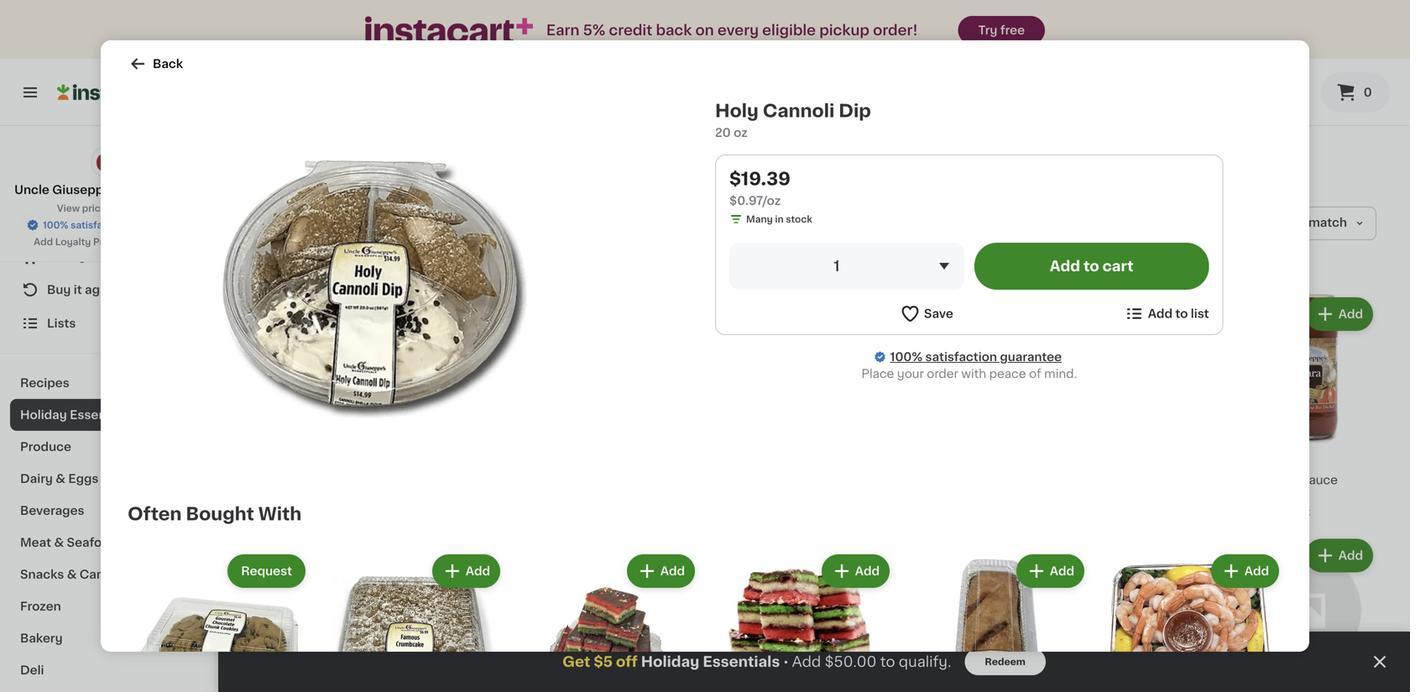 Task type: describe. For each thing, give the bounding box(es) containing it.
again
[[85, 284, 118, 296]]

$6.89 element
[[1228, 450, 1377, 472]]

1 field
[[730, 243, 965, 290]]

save button
[[900, 303, 954, 324]]

on
[[696, 23, 714, 37]]

shop link
[[10, 206, 204, 239]]

try free
[[979, 24, 1026, 36]]

produce
[[20, 441, 71, 453]]

it
[[74, 284, 82, 296]]

$50.00
[[825, 655, 877, 669]]

order
[[927, 368, 959, 380]]

guarantee inside 100% satisfaction guarantee 'link'
[[1001, 351, 1062, 363]]

pricing
[[82, 204, 115, 213]]

& for meat
[[54, 537, 64, 548]]

1 horizontal spatial many in stock
[[747, 215, 813, 224]]

bakery link
[[10, 622, 204, 654]]

free
[[1001, 24, 1026, 36]]

earn
[[547, 23, 580, 37]]

marketplace
[[124, 184, 200, 196]]

peace
[[990, 368, 1027, 380]]

of
[[1030, 368, 1042, 380]]

eggs
[[68, 473, 99, 485]]

place
[[862, 368, 895, 380]]

uncle giuseppe's marketplace link
[[14, 146, 200, 198]]

instacart logo image
[[57, 82, 158, 102]]

view
[[57, 204, 80, 213]]

ug marinara sauce
[[1228, 474, 1339, 486]]

100% satisfaction guarantee inside button
[[43, 220, 178, 230]]

eligible
[[763, 23, 816, 37]]

every
[[718, 23, 759, 37]]

to left save
[[136, 237, 146, 246]]

in inside many in stock button
[[298, 507, 306, 517]]

view pricing policy link
[[57, 202, 157, 215]]

dairy & eggs link
[[10, 463, 204, 495]]

get $5 off holiday essentials • add $50.00 to qualify.
[[563, 655, 952, 669]]

1
[[834, 259, 840, 273]]

try
[[979, 24, 998, 36]]

save
[[148, 237, 170, 246]]

mind.
[[1045, 368, 1078, 380]]

2 horizontal spatial many
[[1245, 507, 1271, 517]]

dairy
[[20, 473, 53, 485]]

100% satisfaction guarantee button
[[26, 215, 188, 232]]

policy
[[118, 204, 147, 213]]

add inside add to list button
[[1149, 308, 1173, 320]]

buy it again
[[47, 284, 118, 296]]

•
[[784, 655, 789, 668]]

buy it again link
[[10, 273, 204, 307]]

candy
[[80, 569, 120, 580]]

essentials inside holiday essentials link
[[70, 409, 132, 421]]

save
[[925, 308, 954, 320]]

add to list button
[[1124, 303, 1210, 324]]

essentials inside treatment tracker modal dialog
[[703, 655, 780, 669]]

recipes link
[[10, 367, 204, 399]]

to inside treatment tracker modal dialog
[[881, 655, 896, 669]]

lists link
[[10, 307, 204, 340]]

bought
[[186, 505, 254, 523]]

dip
[[839, 102, 872, 120]]

with
[[962, 368, 987, 380]]

get
[[563, 655, 591, 669]]

2 horizontal spatial many in stock
[[1245, 507, 1311, 517]]

$19.39
[[730, 170, 791, 188]]

loyalty
[[55, 237, 91, 246]]

deli
[[20, 664, 44, 676]]

request button
[[229, 556, 304, 586]]

add inside add to cart button
[[1050, 259, 1081, 273]]

satisfaction inside 'link'
[[926, 351, 998, 363]]

place your order with peace of mind.
[[862, 368, 1078, 380]]

product group containing request
[[128, 551, 309, 692]]

ug
[[1228, 474, 1245, 486]]

many in stock inside button
[[269, 507, 335, 517]]

meat
[[20, 537, 51, 548]]

$5
[[594, 655, 613, 669]]

0 vertical spatial holiday
[[252, 147, 352, 171]]

treatment tracker modal dialog
[[218, 632, 1411, 692]]

snacks & candy
[[20, 569, 120, 580]]

5%
[[583, 23, 606, 37]]

oz
[[734, 127, 748, 139]]

marinara
[[1248, 474, 1299, 486]]

holy cannoli dip 20 oz
[[716, 102, 872, 139]]

deli link
[[10, 654, 204, 686]]



Task type: vqa. For each thing, say whether or not it's contained in the screenshot.
Add to list
yes



Task type: locate. For each thing, give the bounding box(es) containing it.
guarantee up of
[[1001, 351, 1062, 363]]

to right $50.00
[[881, 655, 896, 669]]

meat & seafood link
[[10, 527, 204, 558]]

redeem button
[[965, 648, 1046, 675]]

add inside add loyalty program to save link
[[34, 237, 53, 246]]

1 horizontal spatial essentials
[[357, 147, 489, 171]]

stock down ug marinara sauce
[[1285, 507, 1311, 517]]

1 vertical spatial holiday
[[20, 409, 67, 421]]

stock
[[786, 215, 813, 224], [308, 507, 335, 517], [1285, 507, 1311, 517]]

holiday essentials main content
[[218, 126, 1411, 692]]

add to cart button
[[975, 243, 1210, 290]]

&
[[56, 473, 65, 485], [54, 537, 64, 548], [67, 569, 77, 580]]

lists
[[47, 317, 76, 329]]

1 vertical spatial essentials
[[70, 409, 132, 421]]

0
[[1365, 87, 1373, 98]]

0 horizontal spatial many
[[269, 507, 295, 517]]

1 horizontal spatial 100%
[[891, 351, 923, 363]]

0 button
[[1322, 72, 1391, 113]]

0 horizontal spatial guarantee
[[129, 220, 178, 230]]

100% inside 'link'
[[891, 351, 923, 363]]

often
[[128, 505, 182, 523]]

qualify.
[[899, 655, 952, 669]]

many down $0.97/oz
[[747, 215, 773, 224]]

add to list
[[1149, 308, 1210, 320]]

credit
[[609, 23, 653, 37]]

in
[[775, 215, 784, 224], [298, 507, 306, 517], [1274, 507, 1282, 517]]

& for dairy
[[56, 473, 65, 485]]

product group
[[252, 294, 401, 522], [415, 294, 564, 522], [577, 294, 727, 522], [1065, 294, 1215, 502], [1228, 294, 1377, 522], [415, 536, 564, 692], [577, 536, 727, 692], [740, 536, 889, 692], [903, 536, 1052, 692], [1065, 536, 1215, 692], [1228, 536, 1377, 692], [128, 551, 309, 692], [323, 551, 504, 692], [517, 551, 699, 692], [712, 551, 894, 692], [907, 551, 1088, 692], [1102, 551, 1283, 692]]

0 vertical spatial 100%
[[43, 220, 68, 230]]

holy cannoli dip image
[[200, 114, 550, 464]]

& right the meat
[[54, 537, 64, 548]]

to inside button
[[1176, 308, 1189, 320]]

in down marinara
[[1274, 507, 1282, 517]]

uncle giuseppe's marketplace logo image
[[91, 146, 123, 178]]

0 horizontal spatial satisfaction
[[71, 220, 127, 230]]

1 vertical spatial 100% satisfaction guarantee
[[891, 351, 1062, 363]]

to inside button
[[1084, 259, 1100, 273]]

1 horizontal spatial 100% satisfaction guarantee
[[891, 351, 1062, 363]]

0 horizontal spatial holiday essentials
[[20, 409, 132, 421]]

order!
[[874, 23, 918, 37]]

guarantee up save
[[129, 220, 178, 230]]

100% up your at bottom
[[891, 351, 923, 363]]

back
[[153, 58, 183, 70]]

add inside treatment tracker modal dialog
[[792, 655, 822, 669]]

to left cart
[[1084, 259, 1100, 273]]

& for snacks
[[67, 569, 77, 580]]

1 vertical spatial holiday essentials
[[20, 409, 132, 421]]

many in stock down marinara
[[1245, 507, 1311, 517]]

2 vertical spatial &
[[67, 569, 77, 580]]

to left list
[[1176, 308, 1189, 320]]

add loyalty program to save link
[[34, 235, 180, 249]]

snacks
[[20, 569, 64, 580]]

many in stock
[[747, 215, 813, 224], [269, 507, 335, 517], [1245, 507, 1311, 517]]

satisfaction up place your order with peace of mind.
[[926, 351, 998, 363]]

instacart plus icon image
[[365, 16, 533, 44]]

view pricing policy
[[57, 204, 147, 213]]

2 horizontal spatial in
[[1274, 507, 1282, 517]]

0 horizontal spatial holiday
[[20, 409, 67, 421]]

0 horizontal spatial in
[[298, 507, 306, 517]]

buy
[[47, 284, 71, 296]]

0 vertical spatial holiday essentials
[[252, 147, 489, 171]]

add loyalty program to save
[[34, 237, 170, 246]]

many up request
[[269, 507, 295, 517]]

1 horizontal spatial holiday essentials
[[252, 147, 489, 171]]

service type group
[[726, 76, 903, 109]]

frozen link
[[10, 590, 204, 622]]

1 vertical spatial satisfaction
[[926, 351, 998, 363]]

satisfaction down pricing
[[71, 220, 127, 230]]

add
[[34, 237, 53, 246], [1050, 259, 1081, 273], [1149, 308, 1173, 320], [363, 308, 388, 320], [526, 308, 550, 320], [1177, 308, 1201, 320], [1339, 308, 1364, 320], [689, 550, 713, 562], [851, 550, 876, 562], [1014, 550, 1039, 562], [1177, 550, 1201, 562], [1339, 550, 1364, 562], [466, 565, 490, 577], [661, 565, 685, 577], [856, 565, 880, 577], [1050, 565, 1075, 577], [1245, 565, 1270, 577], [792, 655, 822, 669]]

back
[[656, 23, 692, 37]]

earn 5% credit back on every eligible pickup order!
[[547, 23, 918, 37]]

cannoli
[[763, 102, 835, 120]]

2 horizontal spatial essentials
[[703, 655, 780, 669]]

your
[[898, 368, 924, 380]]

0 vertical spatial &
[[56, 473, 65, 485]]

0 vertical spatial 100% satisfaction guarantee
[[43, 220, 178, 230]]

back button
[[128, 54, 183, 74]]

off
[[616, 655, 638, 669]]

1 vertical spatial guarantee
[[1001, 351, 1062, 363]]

1 horizontal spatial in
[[775, 215, 784, 224]]

with
[[258, 505, 302, 523]]

beverages
[[20, 505, 84, 517]]

holiday
[[252, 147, 352, 171], [20, 409, 67, 421], [641, 655, 700, 669]]

1 horizontal spatial holiday
[[252, 147, 352, 171]]

satisfaction inside button
[[71, 220, 127, 230]]

produce link
[[10, 431, 204, 463]]

0 vertical spatial satisfaction
[[71, 220, 127, 230]]

100% satisfaction guarantee
[[43, 220, 178, 230], [891, 351, 1062, 363]]

many in stock button
[[252, 294, 401, 522]]

100% down the view
[[43, 220, 68, 230]]

0 horizontal spatial stock
[[308, 507, 335, 517]]

& left eggs
[[56, 473, 65, 485]]

many inside button
[[269, 507, 295, 517]]

add button
[[331, 299, 396, 329], [494, 299, 559, 329], [1145, 299, 1210, 329], [1307, 299, 1372, 329], [657, 541, 722, 571], [819, 541, 884, 571], [982, 541, 1047, 571], [1145, 541, 1210, 571], [1307, 541, 1372, 571], [434, 556, 499, 586], [629, 556, 694, 586], [824, 556, 889, 586], [1019, 556, 1083, 586], [1213, 556, 1278, 586]]

request
[[241, 565, 292, 577]]

shop
[[47, 217, 78, 228]]

meat & seafood
[[20, 537, 118, 548]]

0 horizontal spatial 100% satisfaction guarantee
[[43, 220, 178, 230]]

pickup
[[820, 23, 870, 37]]

holiday essentials link
[[10, 399, 204, 431]]

holiday essentials
[[252, 147, 489, 171], [20, 409, 132, 421]]

sauce
[[1302, 474, 1339, 486]]

1 horizontal spatial many
[[747, 215, 773, 224]]

2 vertical spatial essentials
[[703, 655, 780, 669]]

to
[[136, 237, 146, 246], [1084, 259, 1100, 273], [1176, 308, 1189, 320], [881, 655, 896, 669]]

0 horizontal spatial essentials
[[70, 409, 132, 421]]

100% inside button
[[43, 220, 68, 230]]

uncle giuseppe's marketplace
[[14, 184, 200, 196]]

add to cart
[[1050, 259, 1134, 273]]

giuseppe's
[[52, 184, 121, 196]]

2 horizontal spatial stock
[[1285, 507, 1311, 517]]

holiday inside treatment tracker modal dialog
[[641, 655, 700, 669]]

0 horizontal spatial many in stock
[[269, 507, 335, 517]]

program
[[93, 237, 134, 246]]

many in stock up request button
[[269, 507, 335, 517]]

stock inside button
[[308, 507, 335, 517]]

100%
[[43, 220, 68, 230], [891, 351, 923, 363]]

many in stock down $0.97/oz
[[747, 215, 813, 224]]

1 vertical spatial &
[[54, 537, 64, 548]]

many down marinara
[[1245, 507, 1271, 517]]

holiday essentials inside main content
[[252, 147, 489, 171]]

stock right 'with'
[[308, 507, 335, 517]]

in down $0.97/oz
[[775, 215, 784, 224]]

1 horizontal spatial satisfaction
[[926, 351, 998, 363]]

100% satisfaction guarantee link
[[891, 349, 1062, 365]]

seafood
[[67, 537, 118, 548]]

0 horizontal spatial 100%
[[43, 220, 68, 230]]

frozen
[[20, 600, 61, 612]]

0 vertical spatial essentials
[[357, 147, 489, 171]]

100% satisfaction guarantee up with
[[891, 351, 1062, 363]]

often bought with
[[128, 505, 302, 523]]

bakery
[[20, 632, 63, 644]]

1 horizontal spatial stock
[[786, 215, 813, 224]]

list
[[1192, 308, 1210, 320]]

1 vertical spatial 100%
[[891, 351, 923, 363]]

stock down $19.39 $0.97/oz
[[786, 215, 813, 224]]

dairy & eggs
[[20, 473, 99, 485]]

in up request button
[[298, 507, 306, 517]]

uncle
[[14, 184, 49, 196]]

satisfaction
[[71, 220, 127, 230], [926, 351, 998, 363]]

guarantee inside 100% satisfaction guarantee button
[[129, 220, 178, 230]]

20
[[716, 127, 731, 139]]

cart
[[1103, 259, 1134, 273]]

100% satisfaction guarantee up program
[[43, 220, 178, 230]]

2 vertical spatial holiday
[[641, 655, 700, 669]]

snacks & candy link
[[10, 558, 204, 590]]

$19.39 $0.97/oz
[[730, 170, 791, 207]]

recipes
[[20, 377, 69, 389]]

0 vertical spatial guarantee
[[129, 220, 178, 230]]

redeem
[[985, 657, 1026, 666]]

& left candy
[[67, 569, 77, 580]]

2 horizontal spatial holiday
[[641, 655, 700, 669]]

1 horizontal spatial guarantee
[[1001, 351, 1062, 363]]



